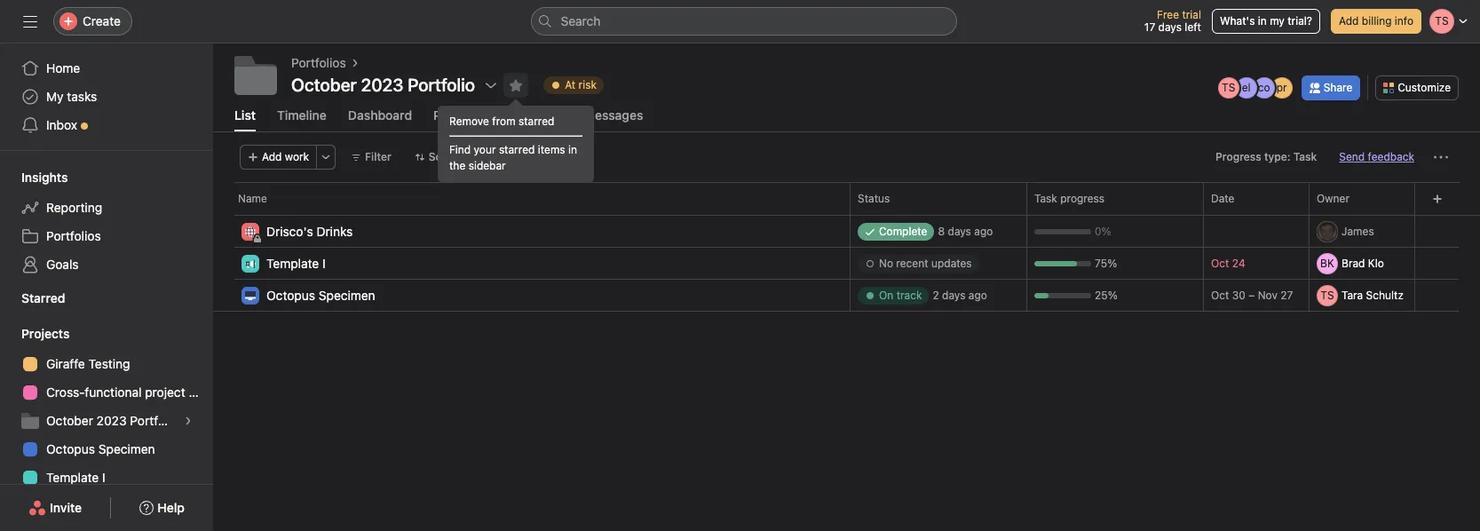 Task type: locate. For each thing, give the bounding box(es) containing it.
1 vertical spatial octopus specimen
[[46, 441, 155, 456]]

1 vertical spatial starred
[[499, 143, 535, 156]]

1 remove image from the top
[[1411, 258, 1422, 269]]

feedback
[[1368, 150, 1415, 163]]

1 vertical spatial template i
[[46, 470, 105, 485]]

goals link
[[11, 250, 202, 279]]

0 vertical spatial ago
[[974, 224, 993, 238]]

days inside the "drisco's drinks" row
[[948, 224, 971, 238]]

0 vertical spatial task
[[1294, 150, 1317, 163]]

template inside cell
[[266, 255, 319, 270]]

i
[[322, 255, 326, 270], [102, 470, 105, 485]]

dashboard link
[[348, 107, 412, 131]]

days for specimen
[[942, 288, 966, 301]]

row down status
[[213, 214, 1480, 216]]

remove image for octopus specimen
[[1411, 290, 1422, 301]]

inbox
[[46, 117, 77, 132]]

template i inside cell
[[266, 255, 326, 270]]

0 vertical spatial specimen
[[319, 287, 375, 302]]

0 horizontal spatial in
[[568, 143, 577, 156]]

1 vertical spatial template
[[46, 470, 99, 485]]

share
[[1324, 80, 1353, 94]]

cell containing complete
[[850, 215, 1027, 248]]

add inside button
[[262, 150, 282, 163]]

remove image inside template i row
[[1411, 258, 1422, 269]]

octopus specimen down drisco's drinks link
[[266, 287, 375, 302]]

add left billing
[[1339, 14, 1359, 28]]

0 vertical spatial oct
[[1211, 257, 1229, 270]]

specimen down drinks
[[319, 287, 375, 302]]

search button
[[531, 7, 957, 36]]

0 horizontal spatial octopus specimen
[[46, 441, 155, 456]]

template i
[[266, 255, 326, 270], [46, 470, 105, 485]]

starred button
[[0, 289, 65, 307]]

0 horizontal spatial progress
[[433, 107, 486, 123]]

1 horizontal spatial add
[[1339, 14, 1359, 28]]

days right 17
[[1158, 20, 1182, 34]]

cell containing bk
[[1309, 247, 1425, 280]]

no recent updates
[[879, 256, 972, 270]]

25%
[[1095, 288, 1118, 301]]

create button
[[53, 7, 132, 36]]

remove image down remove icon
[[1411, 258, 1422, 269]]

at
[[565, 78, 576, 91]]

0 vertical spatial days
[[1158, 20, 1182, 34]]

2023 portfolio
[[361, 75, 475, 95]]

portfolios link
[[291, 53, 346, 73], [11, 222, 202, 250]]

portfolios down reporting
[[46, 228, 101, 243]]

octopus inside projects element
[[46, 441, 95, 456]]

cell containing ja
[[1309, 215, 1425, 248]]

1 vertical spatial octopus
[[46, 441, 95, 456]]

owner
[[1317, 192, 1350, 205]]

cell containing ts
[[1309, 279, 1425, 312]]

remove image
[[1411, 258, 1422, 269], [1411, 290, 1422, 301]]

1 vertical spatial task
[[1035, 192, 1057, 205]]

0 horizontal spatial portfolios link
[[11, 222, 202, 250]]

1 horizontal spatial october
[[291, 75, 357, 95]]

2 oct from the top
[[1211, 289, 1229, 302]]

0 horizontal spatial portfolios
[[46, 228, 101, 243]]

oct inside template i row
[[1211, 257, 1229, 270]]

projects button
[[0, 325, 70, 343]]

1 row from the top
[[213, 182, 1480, 215]]

invite
[[50, 500, 82, 515]]

octopus specimen link down drisco's drinks link
[[266, 285, 375, 305]]

filter button
[[343, 145, 399, 170]]

oct left 24
[[1211, 257, 1229, 270]]

add field image
[[1432, 194, 1443, 204]]

1 horizontal spatial in
[[1258, 14, 1267, 28]]

17
[[1144, 20, 1155, 34]]

oct inside row
[[1211, 289, 1229, 302]]

octopus specimen link
[[266, 285, 375, 305], [11, 435, 202, 464]]

i down october 2023 portfolio link
[[102, 470, 105, 485]]

ago
[[974, 224, 993, 238], [969, 288, 987, 301]]

progress link
[[433, 107, 486, 131]]

0 horizontal spatial template i
[[46, 470, 105, 485]]

cell down no recent updates
[[850, 279, 1027, 312]]

portfolios up timeline
[[291, 55, 346, 70]]

ago inside octopus specimen row
[[969, 288, 987, 301]]

progress for progress type: task
[[1216, 150, 1262, 163]]

1 vertical spatial template i link
[[11, 464, 202, 492]]

bk
[[1321, 256, 1335, 270]]

cell up brad klo
[[1309, 215, 1425, 248]]

at risk button
[[536, 73, 612, 98]]

remove image inside octopus specimen row
[[1411, 290, 1422, 301]]

add inside "button"
[[1339, 14, 1359, 28]]

1 horizontal spatial portfolios link
[[291, 53, 346, 73]]

1 horizontal spatial octopus specimen
[[266, 287, 375, 302]]

cell down brad klo
[[1309, 279, 1425, 312]]

1 vertical spatial progress
[[1216, 150, 1262, 163]]

0 horizontal spatial october
[[46, 413, 93, 428]]

at risk
[[565, 78, 597, 91]]

task progress
[[1035, 192, 1105, 205]]

0 vertical spatial i
[[322, 255, 326, 270]]

1 vertical spatial portfolios
[[46, 228, 101, 243]]

starred up items
[[519, 115, 555, 128]]

global element
[[0, 44, 213, 150]]

0 vertical spatial octopus specimen
[[266, 287, 375, 302]]

2 vertical spatial days
[[942, 288, 966, 301]]

october inside projects element
[[46, 413, 93, 428]]

october down cross-
[[46, 413, 93, 428]]

template
[[266, 255, 319, 270], [46, 470, 99, 485]]

free
[[1157, 8, 1179, 21]]

tooltip containing remove from starred
[[439, 101, 593, 181]]

my
[[1270, 14, 1285, 28]]

updates
[[931, 256, 972, 270]]

0 vertical spatial ts
[[1222, 80, 1235, 94]]

0 vertical spatial template i link
[[266, 254, 326, 273]]

octopus specimen link inside cell
[[266, 285, 375, 305]]

on track
[[879, 288, 922, 301]]

0 vertical spatial portfolios
[[291, 55, 346, 70]]

1 vertical spatial add
[[262, 150, 282, 163]]

more actions image
[[321, 152, 331, 163]]

2 remove image from the top
[[1411, 290, 1422, 301]]

octopus specimen
[[266, 287, 375, 302], [46, 441, 155, 456]]

0 horizontal spatial i
[[102, 470, 105, 485]]

cell up no recent updates
[[850, 215, 1027, 248]]

1 vertical spatial oct
[[1211, 289, 1229, 302]]

october up timeline
[[291, 75, 357, 95]]

0 vertical spatial add
[[1339, 14, 1359, 28]]

1 vertical spatial october
[[46, 413, 93, 428]]

1 vertical spatial specimen
[[98, 441, 155, 456]]

2023
[[97, 413, 127, 428]]

add for add billing info
[[1339, 14, 1359, 28]]

1 vertical spatial portfolios link
[[11, 222, 202, 250]]

0 vertical spatial octopus specimen link
[[266, 285, 375, 305]]

1 horizontal spatial octopus
[[266, 287, 315, 302]]

0 horizontal spatial ts
[[1222, 80, 1235, 94]]

in left my at the top right
[[1258, 14, 1267, 28]]

search list box
[[531, 7, 957, 36]]

tooltip
[[439, 101, 593, 181]]

complete
[[879, 224, 927, 238]]

1 horizontal spatial template i
[[266, 255, 326, 270]]

row up complete
[[213, 182, 1480, 215]]

brad klo
[[1342, 256, 1384, 270]]

portfolios inside 'insights' "element"
[[46, 228, 101, 243]]

cross-functional project plan
[[46, 385, 213, 400]]

cell for drinks
[[1309, 215, 1425, 248]]

cell
[[850, 215, 1027, 248], [1309, 215, 1425, 248], [1309, 247, 1425, 280], [850, 279, 1027, 312], [1309, 279, 1425, 312]]

0 vertical spatial octopus
[[266, 287, 315, 302]]

my tasks
[[46, 89, 97, 104]]

0 vertical spatial october
[[291, 75, 357, 95]]

1 vertical spatial in
[[568, 143, 577, 156]]

portfolios link inside 'insights' "element"
[[11, 222, 202, 250]]

1 vertical spatial ago
[[969, 288, 987, 301]]

oct left 30
[[1211, 289, 1229, 302]]

template i down the drisco's at the left of the page
[[266, 255, 326, 270]]

1 vertical spatial ts
[[1321, 288, 1334, 301]]

1 horizontal spatial template i link
[[266, 254, 326, 273]]

1 vertical spatial days
[[948, 224, 971, 238]]

0 vertical spatial template
[[266, 255, 319, 270]]

send
[[1339, 150, 1365, 163]]

0 horizontal spatial specimen
[[98, 441, 155, 456]]

template i link down the drisco's at the left of the page
[[266, 254, 326, 273]]

remove image right schultz
[[1411, 290, 1422, 301]]

remove
[[449, 115, 489, 128]]

insights
[[21, 170, 68, 185]]

task right type:
[[1294, 150, 1317, 163]]

1 oct from the top
[[1211, 257, 1229, 270]]

insights element
[[0, 162, 213, 282]]

portfolios link up timeline
[[291, 53, 346, 73]]

drisco's drinks cell
[[213, 215, 851, 250]]

remove from starred
[[449, 115, 555, 128]]

row
[[213, 182, 1480, 215], [213, 214, 1480, 216]]

add left 'work'
[[262, 150, 282, 163]]

days right 2
[[942, 288, 966, 301]]

ts
[[1222, 80, 1235, 94], [1321, 288, 1334, 301]]

template i link up invite
[[11, 464, 202, 492]]

0 horizontal spatial octopus
[[46, 441, 95, 456]]

0 vertical spatial template i
[[266, 255, 326, 270]]

october 2023 portfolio
[[46, 413, 178, 428]]

find your starred items in the sidebar
[[449, 143, 577, 172]]

cell up the tara schultz
[[1309, 247, 1425, 280]]

progress for progress
[[433, 107, 486, 123]]

27
[[1281, 289, 1293, 302]]

template inside projects element
[[46, 470, 99, 485]]

starred inside "find your starred items in the sidebar"
[[499, 143, 535, 156]]

days inside free trial 17 days left
[[1158, 20, 1182, 34]]

0 vertical spatial portfolios link
[[291, 53, 346, 73]]

2 row from the top
[[213, 214, 1480, 216]]

october 2023 portfolio
[[291, 75, 475, 95]]

task left progress
[[1035, 192, 1057, 205]]

1 vertical spatial i
[[102, 470, 105, 485]]

giraffe testing
[[46, 356, 130, 371]]

billing
[[1362, 14, 1392, 28]]

octopus specimen inside cell
[[266, 287, 375, 302]]

0 vertical spatial in
[[1258, 14, 1267, 28]]

klo
[[1368, 256, 1384, 270]]

octopus specimen down october 2023 portfolio link
[[46, 441, 155, 456]]

1 vertical spatial remove image
[[1411, 290, 1422, 301]]

october for october 2023 portfolio
[[291, 75, 357, 95]]

in inside what's in my trial? "button"
[[1258, 14, 1267, 28]]

template i link
[[266, 254, 326, 273], [11, 464, 202, 492]]

cell for i
[[1309, 247, 1425, 280]]

megaphone image
[[245, 258, 256, 269]]

recent
[[896, 256, 928, 270]]

portfolios
[[291, 55, 346, 70], [46, 228, 101, 243]]

starred down 'from'
[[499, 143, 535, 156]]

template i cell
[[213, 247, 851, 281]]

template down the drisco's at the left of the page
[[266, 255, 319, 270]]

0 horizontal spatial template
[[46, 470, 99, 485]]

1 horizontal spatial ts
[[1321, 288, 1334, 301]]

0 vertical spatial remove image
[[1411, 258, 1422, 269]]

i inside projects element
[[102, 470, 105, 485]]

i down drinks
[[322, 255, 326, 270]]

0 horizontal spatial add
[[262, 150, 282, 163]]

list
[[234, 107, 256, 123]]

0 horizontal spatial octopus specimen link
[[11, 435, 202, 464]]

ts left el
[[1222, 80, 1235, 94]]

risk
[[579, 78, 597, 91]]

days inside octopus specimen row
[[942, 288, 966, 301]]

cell containing on track
[[850, 279, 1027, 312]]

octopus
[[266, 287, 315, 302], [46, 441, 95, 456]]

template i inside projects element
[[46, 470, 105, 485]]

octopus specimen row
[[213, 279, 1480, 313]]

starred for your
[[499, 143, 535, 156]]

specimen down october 2023 portfolio
[[98, 441, 155, 456]]

progress inside dropdown button
[[1216, 150, 1262, 163]]

1 horizontal spatial octopus specimen link
[[266, 285, 375, 305]]

template up invite
[[46, 470, 99, 485]]

0 vertical spatial starred
[[519, 115, 555, 128]]

create
[[83, 13, 121, 28]]

octopus specimen inside projects element
[[46, 441, 155, 456]]

progress left type:
[[1216, 150, 1262, 163]]

days right the 8
[[948, 224, 971, 238]]

0 vertical spatial progress
[[433, 107, 486, 123]]

i inside cell
[[322, 255, 326, 270]]

trial
[[1182, 8, 1201, 21]]

ago down "updates"
[[969, 288, 987, 301]]

in
[[1258, 14, 1267, 28], [568, 143, 577, 156]]

in right items
[[568, 143, 577, 156]]

testing
[[88, 356, 130, 371]]

ts left tara
[[1321, 288, 1334, 301]]

projects element
[[0, 318, 213, 524]]

75%
[[1095, 256, 1117, 270]]

octopus right computer image
[[266, 287, 315, 302]]

2 days ago
[[933, 288, 987, 301]]

octopus specimen link down 2023
[[11, 435, 202, 464]]

1 horizontal spatial progress
[[1216, 150, 1262, 163]]

1 vertical spatial octopus specimen link
[[11, 435, 202, 464]]

ago inside the "drisco's drinks" row
[[974, 224, 993, 238]]

no recent updates cell
[[850, 247, 1027, 280]]

task inside dropdown button
[[1294, 150, 1317, 163]]

invite button
[[17, 492, 93, 524]]

0 horizontal spatial task
[[1035, 192, 1057, 205]]

work
[[285, 150, 309, 163]]

ago right the 8
[[974, 224, 993, 238]]

template i up invite
[[46, 470, 105, 485]]

1 horizontal spatial specimen
[[319, 287, 375, 302]]

1 horizontal spatial template
[[266, 255, 319, 270]]

1 horizontal spatial task
[[1294, 150, 1317, 163]]

portfolios link down reporting
[[11, 222, 202, 250]]

24
[[1232, 257, 1246, 270]]

octopus down october 2023 portfolio link
[[46, 441, 95, 456]]

add for add work
[[262, 150, 282, 163]]

progress up find at top left
[[433, 107, 486, 123]]

messages
[[584, 107, 643, 123]]

1 horizontal spatial i
[[322, 255, 326, 270]]



Task type: describe. For each thing, give the bounding box(es) containing it.
octopus inside cell
[[266, 287, 315, 302]]

0%
[[1095, 224, 1111, 238]]

date
[[1211, 192, 1235, 205]]

help
[[157, 500, 185, 515]]

days for drinks
[[948, 224, 971, 238]]

project
[[145, 385, 185, 400]]

add billing info button
[[1331, 9, 1422, 34]]

giraffe testing link
[[11, 350, 202, 378]]

status
[[858, 192, 890, 205]]

my
[[46, 89, 64, 104]]

home
[[46, 60, 80, 75]]

tara
[[1342, 288, 1363, 301]]

show options image
[[484, 78, 498, 92]]

share button
[[1302, 75, 1361, 100]]

search
[[561, 13, 601, 28]]

task inside row
[[1035, 192, 1057, 205]]

oct for oct 24
[[1211, 257, 1229, 270]]

dashboard
[[348, 107, 412, 123]]

timeline
[[277, 107, 327, 123]]

on
[[879, 288, 894, 301]]

functional
[[85, 385, 142, 400]]

–
[[1249, 289, 1255, 302]]

customize button
[[1376, 75, 1459, 100]]

ts inside cell
[[1321, 288, 1334, 301]]

nov
[[1258, 289, 1278, 302]]

oct for oct 30 – nov 27
[[1211, 289, 1229, 302]]

inbox link
[[11, 111, 202, 139]]

1 horizontal spatial portfolios
[[291, 55, 346, 70]]

progress type: task
[[1216, 150, 1317, 163]]

find
[[449, 143, 471, 156]]

goals
[[46, 257, 79, 272]]

info
[[1395, 14, 1414, 28]]

ja
[[1322, 224, 1333, 238]]

hide sidebar image
[[23, 14, 37, 28]]

remove from starred image
[[509, 78, 523, 92]]

home link
[[11, 54, 202, 83]]

free trial 17 days left
[[1144, 8, 1201, 34]]

drisco's drinks row
[[213, 215, 1480, 250]]

timeline link
[[277, 107, 327, 131]]

cross-
[[46, 385, 85, 400]]

pr
[[1277, 80, 1287, 94]]

send feedback
[[1339, 150, 1415, 163]]

starred
[[21, 290, 65, 305]]

in inside "find your starred items in the sidebar"
[[568, 143, 577, 156]]

row containing name
[[213, 182, 1480, 215]]

add billing info
[[1339, 14, 1414, 28]]

portfolio
[[130, 413, 178, 428]]

8 days ago
[[938, 224, 993, 238]]

template i row
[[213, 247, 1480, 281]]

track
[[897, 288, 922, 301]]

reporting link
[[11, 194, 202, 222]]

2
[[933, 288, 939, 301]]

type:
[[1264, 150, 1291, 163]]

drisco's drinks link
[[266, 222, 353, 241]]

brad
[[1342, 256, 1365, 270]]

octopus specimen cell
[[213, 279, 851, 313]]

co
[[1258, 80, 1270, 94]]

ago for specimen
[[969, 288, 987, 301]]

cell for specimen
[[1309, 279, 1425, 312]]

october for october 2023 portfolio
[[46, 413, 93, 428]]

customize
[[1398, 80, 1451, 94]]

workload link
[[507, 107, 563, 131]]

globe image
[[245, 226, 256, 237]]

trial?
[[1288, 14, 1312, 28]]

james
[[1342, 224, 1374, 238]]

progress type: task button
[[1208, 145, 1325, 170]]

what's
[[1220, 14, 1255, 28]]

template i link inside cell
[[266, 254, 326, 273]]

remove image
[[1411, 226, 1422, 237]]

ago for drinks
[[974, 224, 993, 238]]

my tasks link
[[11, 83, 202, 111]]

projects
[[21, 326, 70, 341]]

reporting
[[46, 200, 102, 215]]

items
[[538, 143, 565, 156]]

messages link
[[584, 107, 643, 131]]

computer image
[[245, 290, 256, 301]]

drisco's drinks
[[266, 223, 353, 238]]

30
[[1232, 289, 1246, 302]]

specimen inside cell
[[319, 287, 375, 302]]

giraffe
[[46, 356, 85, 371]]

0 horizontal spatial template i link
[[11, 464, 202, 492]]

name
[[238, 192, 267, 205]]

see details, october 2023 portfolio image
[[183, 416, 194, 426]]

starred for from
[[519, 115, 555, 128]]

sidebar
[[469, 159, 506, 172]]

more actions image
[[1434, 150, 1448, 164]]

add work
[[262, 150, 309, 163]]

filter
[[365, 150, 391, 163]]

workload
[[507, 107, 563, 123]]

tara schultz
[[1342, 288, 1404, 301]]

october 2023 portfolio link
[[11, 407, 202, 435]]

specimen inside projects element
[[98, 441, 155, 456]]

oct 30 – nov 27
[[1211, 289, 1293, 302]]

list link
[[234, 107, 256, 131]]

your
[[474, 143, 496, 156]]

remove image for template i
[[1411, 258, 1422, 269]]

from
[[492, 115, 516, 128]]

tasks
[[67, 89, 97, 104]]

add work button
[[240, 145, 317, 170]]



Task type: vqa. For each thing, say whether or not it's contained in the screenshot.
Drinks
yes



